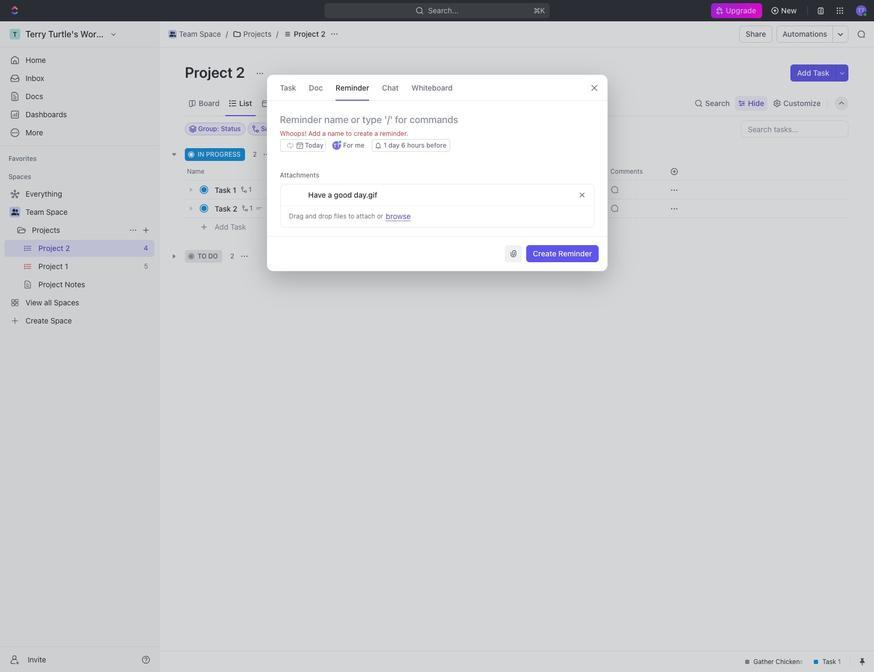 Task type: locate. For each thing, give the bounding box(es) containing it.
team space right user group icon
[[26, 207, 68, 216]]

2 horizontal spatial add task
[[798, 68, 830, 77]]

1 vertical spatial projects
[[32, 226, 60, 235]]

attach
[[356, 212, 376, 220]]

attachments
[[280, 171, 320, 179]]

task
[[814, 68, 830, 77], [280, 83, 296, 92], [300, 150, 315, 158], [215, 185, 231, 194], [215, 204, 231, 213], [231, 222, 246, 231]]

inbox link
[[4, 70, 155, 87]]

0 horizontal spatial team space
[[26, 207, 68, 216]]

good
[[334, 190, 352, 199]]

drag
[[289, 212, 304, 220]]

tree
[[4, 186, 155, 329]]

0 vertical spatial project
[[294, 29, 319, 38]]

to do
[[198, 252, 218, 260]]

reminder inside button
[[559, 249, 593, 258]]

0 vertical spatial add task button
[[791, 65, 836, 82]]

add task button up attachments
[[274, 148, 319, 161]]

team
[[179, 29, 198, 38], [26, 207, 44, 216]]

tree inside sidebar navigation
[[4, 186, 155, 329]]

to up for
[[346, 130, 352, 138]]

0 vertical spatial projects link
[[230, 28, 274, 41]]

0 horizontal spatial team
[[26, 207, 44, 216]]

upgrade link
[[712, 3, 763, 18]]

0 horizontal spatial team space link
[[26, 204, 152, 221]]

1 button right task 1
[[239, 184, 253, 195]]

1 vertical spatial space
[[46, 207, 68, 216]]

2 vertical spatial add task button
[[210, 221, 251, 234]]

docs link
[[4, 88, 155, 105]]

2 horizontal spatial a
[[375, 130, 378, 138]]

task down today
[[300, 150, 315, 158]]

0 vertical spatial team
[[179, 29, 198, 38]]

add up today
[[309, 130, 321, 138]]

doc button
[[309, 75, 323, 100]]

1 vertical spatial project
[[185, 63, 233, 81]]

0 vertical spatial reminder
[[336, 83, 370, 92]]

projects link
[[230, 28, 274, 41], [32, 222, 125, 239]]

hide
[[749, 98, 765, 107]]

project
[[294, 29, 319, 38], [185, 63, 233, 81]]

tt
[[334, 142, 340, 149]]

6
[[402, 141, 406, 149]]

1 up task 2
[[233, 185, 237, 194]]

home
[[26, 55, 46, 65]]

task down task 1
[[215, 204, 231, 213]]

2 / from the left
[[276, 29, 279, 38]]

1 vertical spatial 1 button
[[240, 203, 254, 214]]

team right user group image
[[179, 29, 198, 38]]

team space
[[179, 29, 221, 38], [26, 207, 68, 216]]

1 vertical spatial to
[[349, 212, 355, 220]]

1 horizontal spatial add task button
[[274, 148, 319, 161]]

add task up customize
[[798, 68, 830, 77]]

to inside drag and drop files to attach or browse
[[349, 212, 355, 220]]

add task button
[[791, 65, 836, 82], [274, 148, 319, 161], [210, 221, 251, 234]]

0 horizontal spatial projects
[[32, 226, 60, 235]]

1 vertical spatial team
[[26, 207, 44, 216]]

1 horizontal spatial add task
[[286, 150, 315, 158]]

to
[[346, 130, 352, 138], [349, 212, 355, 220], [198, 252, 207, 260]]

reminder
[[336, 83, 370, 92], [559, 249, 593, 258]]

name
[[328, 130, 344, 138]]

task button
[[280, 75, 296, 100]]

1 button
[[239, 184, 253, 195], [240, 203, 254, 214]]

0 vertical spatial team space link
[[166, 28, 224, 41]]

1 vertical spatial add task button
[[274, 148, 319, 161]]

add task down today
[[286, 150, 315, 158]]

dialog
[[267, 75, 608, 271]]

progress
[[206, 150, 241, 158]]

a right create
[[375, 130, 378, 138]]

drop
[[319, 212, 332, 220]]

hide button
[[736, 96, 768, 111]]

dialog containing task
[[267, 75, 608, 271]]

add task button down task 2
[[210, 221, 251, 234]]

1 button for 2
[[240, 203, 254, 214]]

1 vertical spatial add task
[[286, 150, 315, 158]]

1 horizontal spatial /
[[276, 29, 279, 38]]

space right user group icon
[[46, 207, 68, 216]]

user group image
[[11, 209, 19, 215]]

1 vertical spatial reminder
[[559, 249, 593, 258]]

space right user group image
[[200, 29, 221, 38]]

a right have
[[328, 190, 332, 199]]

to left do at the top left of the page
[[198, 252, 207, 260]]

0 vertical spatial 1 button
[[239, 184, 253, 195]]

1 vertical spatial team space
[[26, 207, 68, 216]]

reminder.
[[380, 130, 409, 138]]

team space link
[[166, 28, 224, 41], [26, 204, 152, 221]]

add task
[[798, 68, 830, 77], [286, 150, 315, 158], [215, 222, 246, 231]]

1 button for 1
[[239, 184, 253, 195]]

today
[[305, 141, 324, 149]]

table link
[[321, 96, 342, 111]]

assignees button
[[431, 123, 481, 135]]

1 horizontal spatial a
[[328, 190, 332, 199]]

0 horizontal spatial a
[[322, 130, 326, 138]]

add
[[798, 68, 812, 77], [309, 130, 321, 138], [286, 150, 299, 158], [215, 222, 229, 231]]

0 horizontal spatial projects link
[[32, 222, 125, 239]]

task up calendar
[[280, 83, 296, 92]]

add task down task 2
[[215, 222, 246, 231]]

calendar
[[272, 98, 304, 107]]

have a good day.gif
[[308, 190, 378, 199]]

in
[[198, 150, 204, 158]]

space
[[200, 29, 221, 38], [46, 207, 68, 216]]

2
[[321, 29, 326, 38], [236, 63, 245, 81], [253, 150, 257, 158], [233, 204, 238, 213], [230, 252, 234, 260]]

0 vertical spatial project 2
[[294, 29, 326, 38]]

0 horizontal spatial space
[[46, 207, 68, 216]]

add down whoops!
[[286, 150, 299, 158]]

search button
[[692, 96, 734, 111]]

inbox
[[26, 74, 44, 83]]

calendar link
[[270, 96, 304, 111]]

whoops! add a name to create a reminder.
[[280, 130, 409, 138]]

create reminder button
[[527, 245, 599, 262]]

reminder right create
[[559, 249, 593, 258]]

gantt
[[362, 98, 382, 107]]

docs
[[26, 92, 43, 101]]

share
[[746, 29, 767, 38]]

0 horizontal spatial reminder
[[336, 83, 370, 92]]

1 vertical spatial project 2
[[185, 63, 248, 81]]

0 horizontal spatial /
[[226, 29, 228, 38]]

new button
[[767, 2, 804, 19]]

1
[[384, 141, 387, 149], [233, 185, 237, 194], [249, 186, 252, 194], [250, 204, 253, 212]]

0 vertical spatial space
[[200, 29, 221, 38]]

to right files
[[349, 212, 355, 220]]

0 horizontal spatial add task
[[215, 222, 246, 231]]

projects
[[244, 29, 272, 38], [32, 226, 60, 235]]

1 horizontal spatial project 2
[[294, 29, 326, 38]]

create reminder
[[533, 249, 593, 258]]

1 / from the left
[[226, 29, 228, 38]]

team inside sidebar navigation
[[26, 207, 44, 216]]

add task button up customize
[[791, 65, 836, 82]]

project 2
[[294, 29, 326, 38], [185, 63, 248, 81]]

automations button
[[778, 26, 833, 42]]

1 horizontal spatial project
[[294, 29, 319, 38]]

whiteboard button
[[412, 75, 453, 100]]

0 horizontal spatial project 2
[[185, 63, 248, 81]]

a left name
[[322, 130, 326, 138]]

2 horizontal spatial add task button
[[791, 65, 836, 82]]

tree containing team space
[[4, 186, 155, 329]]

day.gif
[[354, 190, 378, 199]]

1 horizontal spatial projects
[[244, 29, 272, 38]]

team right user group icon
[[26, 207, 44, 216]]

1 vertical spatial projects link
[[32, 222, 125, 239]]

2 vertical spatial add task
[[215, 222, 246, 231]]

0 vertical spatial add task
[[798, 68, 830, 77]]

/
[[226, 29, 228, 38], [276, 29, 279, 38]]

1 horizontal spatial reminder
[[559, 249, 593, 258]]

1 right task 1
[[249, 186, 252, 194]]

team space right user group image
[[179, 29, 221, 38]]

task inside dialog
[[280, 83, 296, 92]]

0 vertical spatial team space
[[179, 29, 221, 38]]

0 vertical spatial to
[[346, 130, 352, 138]]

task up task 2
[[215, 185, 231, 194]]

1 left day
[[384, 141, 387, 149]]

1 button right task 2
[[240, 203, 254, 214]]

⌘k
[[534, 6, 546, 15]]

reminder up gantt link
[[336, 83, 370, 92]]



Task type: vqa. For each thing, say whether or not it's contained in the screenshot.
the right Space
yes



Task type: describe. For each thing, give the bounding box(es) containing it.
whiteboard
[[412, 83, 453, 92]]

1 horizontal spatial team space link
[[166, 28, 224, 41]]

search
[[706, 98, 730, 107]]

create
[[533, 249, 557, 258]]

1 horizontal spatial team
[[179, 29, 198, 38]]

spaces
[[9, 173, 31, 181]]

1 day 6 hours before button
[[372, 139, 451, 152]]

board
[[199, 98, 220, 107]]

1 vertical spatial team space link
[[26, 204, 152, 221]]

customize button
[[770, 96, 825, 111]]

invite
[[28, 655, 46, 664]]

drag and drop files to attach or browse
[[289, 211, 411, 220]]

customize
[[784, 98, 822, 107]]

list link
[[237, 96, 252, 111]]

create
[[354, 130, 373, 138]]

1 horizontal spatial space
[[200, 29, 221, 38]]

chat
[[382, 83, 399, 92]]

add down task 2
[[215, 222, 229, 231]]

space inside sidebar navigation
[[46, 207, 68, 216]]

automations
[[783, 29, 828, 38]]

day
[[389, 141, 400, 149]]

table
[[323, 98, 342, 107]]

to for reminder.
[[346, 130, 352, 138]]

me
[[355, 141, 365, 149]]

hours
[[408, 141, 425, 149]]

today button
[[280, 139, 326, 152]]

do
[[208, 252, 218, 260]]

1 horizontal spatial team space
[[179, 29, 221, 38]]

favorites button
[[4, 152, 41, 165]]

2 vertical spatial to
[[198, 252, 207, 260]]

0 horizontal spatial add task button
[[210, 221, 251, 234]]

have
[[308, 190, 326, 199]]

favorites
[[9, 155, 37, 163]]

browse
[[386, 211, 411, 220]]

or
[[377, 212, 384, 220]]

Search tasks... text field
[[742, 121, 849, 137]]

share button
[[740, 26, 773, 43]]

new
[[782, 6, 798, 15]]

1 day 6 hours before
[[384, 141, 447, 149]]

add up customize
[[798, 68, 812, 77]]

1 right task 2
[[250, 204, 253, 212]]

whoops!
[[280, 130, 307, 138]]

dashboards
[[26, 110, 67, 119]]

projects inside sidebar navigation
[[32, 226, 60, 235]]

reminder button
[[336, 75, 370, 100]]

1 horizontal spatial projects link
[[230, 28, 274, 41]]

user group image
[[169, 31, 176, 37]]

projects link inside sidebar navigation
[[32, 222, 125, 239]]

task 1
[[215, 185, 237, 194]]

files
[[334, 212, 347, 220]]

Reminder na﻿me or type '/' for commands text field
[[267, 114, 607, 139]]

before
[[427, 141, 447, 149]]

team space inside sidebar navigation
[[26, 207, 68, 216]]

in progress
[[198, 150, 241, 158]]

task up customize
[[814, 68, 830, 77]]

home link
[[4, 52, 155, 69]]

task down task 2
[[231, 222, 246, 231]]

dashboards link
[[4, 106, 155, 123]]

0 vertical spatial projects
[[244, 29, 272, 38]]

gantt link
[[360, 96, 382, 111]]

for me
[[343, 141, 365, 149]]

task 2
[[215, 204, 238, 213]]

assignees
[[444, 125, 476, 133]]

to for browse
[[349, 212, 355, 220]]

board link
[[197, 96, 220, 111]]

sidebar navigation
[[0, 21, 159, 672]]

list
[[239, 98, 252, 107]]

for
[[343, 141, 354, 149]]

search...
[[429, 6, 459, 15]]

doc
[[309, 83, 323, 92]]

upgrade
[[727, 6, 757, 15]]

0 horizontal spatial project
[[185, 63, 233, 81]]

and
[[306, 212, 317, 220]]

project 2 link
[[281, 28, 328, 41]]

chat button
[[382, 75, 399, 100]]

1 inside dropdown button
[[384, 141, 387, 149]]



